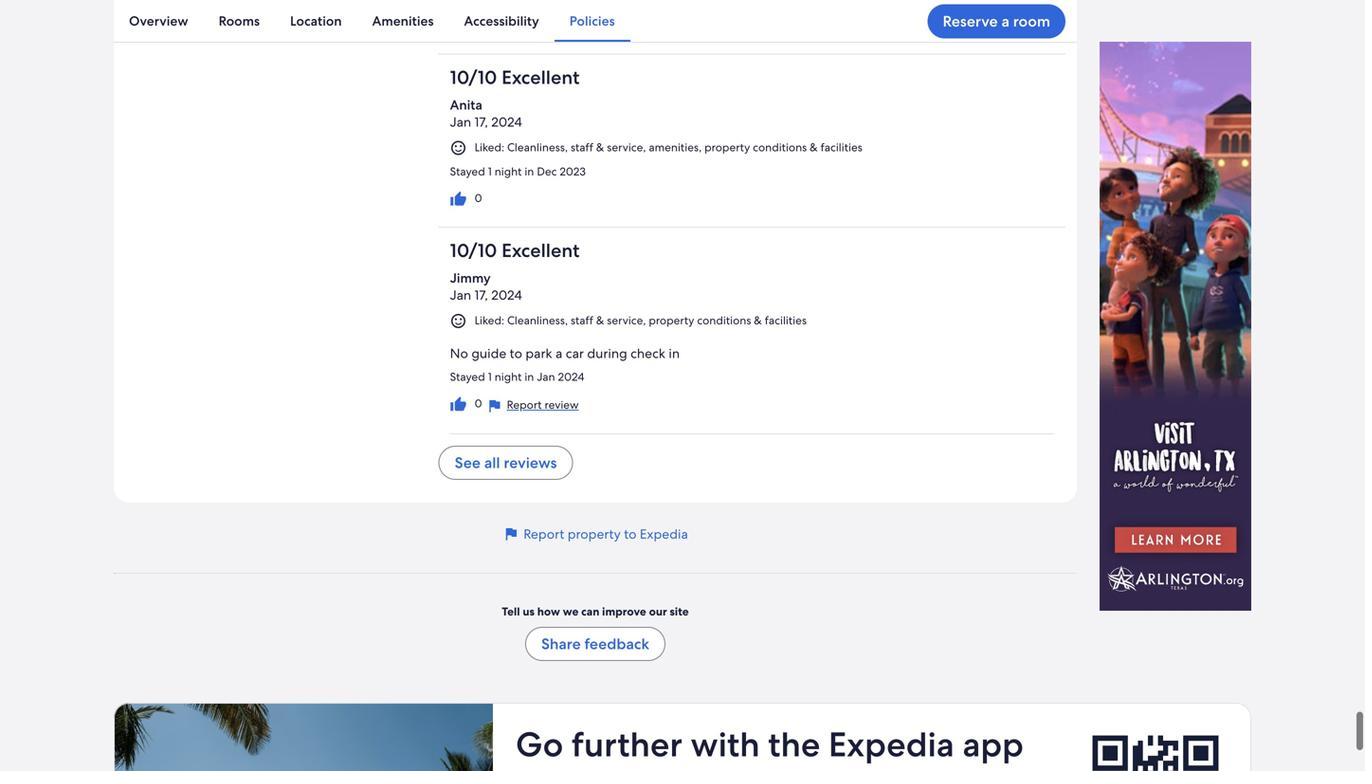 Task type: describe. For each thing, give the bounding box(es) containing it.
report property to expedia
[[524, 525, 688, 542]]

a inside button
[[1002, 11, 1010, 31]]

go further with the expedia app
[[516, 722, 1024, 767]]

amenities
[[372, 12, 434, 29]]

10/10 excellent jimmy jan 17, 2024
[[450, 238, 580, 303]]

accessibility link
[[449, 0, 555, 42]]

feedback
[[585, 634, 650, 654]]

2024 for stayed 1 night in jan 2024
[[558, 369, 585, 384]]

night for jan
[[495, 369, 522, 384]]

no
[[450, 345, 468, 362]]

small image
[[450, 139, 467, 156]]

list containing overview
[[114, 0, 1077, 42]]

0 for second 0 button from the bottom of the page
[[475, 191, 482, 205]]

no guide to park a car during check in
[[450, 345, 680, 362]]

0 vertical spatial medium image
[[450, 191, 467, 208]]

2023
[[560, 164, 586, 179]]

reserve
[[943, 11, 998, 31]]

stayed for stayed 1 night in dec 2023
[[450, 164, 485, 179]]

excellent for 10/10 excellent anita jan 17, 2024
[[502, 65, 580, 90]]

service, for anita
[[607, 140, 646, 154]]

1 0 button from the top
[[450, 17, 482, 35]]

in for 2023
[[525, 164, 534, 179]]

1 vertical spatial a
[[556, 345, 563, 362]]

the
[[768, 722, 821, 767]]

10/10 for 10/10 excellent jimmy jan 17, 2024
[[450, 238, 497, 263]]

report review
[[507, 397, 579, 412]]

1 horizontal spatial facilities
[[821, 140, 863, 154]]

0 horizontal spatial facilities
[[765, 313, 807, 328]]

app
[[963, 722, 1024, 767]]

cleanliness, for jimmy
[[507, 313, 568, 328]]

report for report property to expedia
[[524, 525, 565, 542]]

report property to expedia button
[[114, 525, 1077, 542]]

guide
[[472, 345, 507, 362]]

tell
[[502, 604, 520, 619]]

0 for first 0 button from the top of the page
[[475, 17, 482, 32]]

1 for stayed 1 night in dec 2023
[[488, 164, 492, 179]]

see all reviews button
[[439, 446, 573, 480]]

we
[[563, 604, 579, 619]]

1 vertical spatial conditions
[[697, 313, 751, 328]]

further
[[572, 722, 683, 767]]

excellent for 10/10 excellent jimmy jan 17, 2024
[[502, 238, 580, 263]]

in for 2024
[[525, 369, 534, 384]]

rooms
[[219, 12, 260, 29]]

site
[[670, 604, 689, 619]]

reserve a room
[[943, 11, 1051, 31]]

0 horizontal spatial expedia
[[640, 525, 688, 542]]

1 for stayed 1 night in jan 2024
[[488, 369, 492, 384]]

liked: for jimmy
[[475, 313, 505, 328]]

1 vertical spatial medium image
[[450, 396, 467, 413]]

review
[[545, 397, 579, 412]]

undefined image
[[486, 397, 503, 414]]

location
[[290, 12, 342, 29]]

how
[[537, 604, 560, 619]]

improve
[[602, 604, 647, 619]]

2 0 button from the top
[[450, 191, 482, 208]]

share
[[541, 634, 581, 654]]

stayed 1 night in dec 2023
[[450, 164, 586, 179]]

policies
[[570, 12, 615, 29]]

share feedback
[[541, 634, 650, 654]]

1 horizontal spatial property
[[649, 313, 695, 328]]

to for property
[[624, 525, 637, 542]]



Task type: vqa. For each thing, say whether or not it's contained in the screenshot.
"Gift shop/newsstand" LIST ITEM
no



Task type: locate. For each thing, give the bounding box(es) containing it.
medium image down see all reviews "button"
[[503, 525, 520, 542]]

1 left dec
[[488, 164, 492, 179]]

2 cleanliness, from the top
[[507, 313, 568, 328]]

during
[[587, 345, 628, 362]]

2 10/10 from the top
[[450, 238, 497, 263]]

1 vertical spatial expedia
[[829, 722, 955, 767]]

2 staff from the top
[[571, 313, 594, 328]]

2 night from the top
[[495, 369, 522, 384]]

1 vertical spatial stayed
[[450, 369, 485, 384]]

0 vertical spatial in
[[525, 164, 534, 179]]

anita
[[450, 96, 483, 113]]

go further with the expedia app region
[[516, 722, 1045, 771]]

0 vertical spatial expedia
[[640, 525, 688, 542]]

medium image
[[450, 17, 467, 35]]

share feedback link
[[525, 627, 666, 661]]

1 1 from the top
[[488, 164, 492, 179]]

accessibility
[[464, 12, 539, 29]]

0 vertical spatial cleanliness,
[[507, 140, 568, 154]]

expedia
[[640, 525, 688, 542], [829, 722, 955, 767]]

17, for 10/10 excellent anita jan 17, 2024
[[475, 113, 488, 130]]

1 cleanliness, from the top
[[507, 140, 568, 154]]

17, up stayed 1 night in dec 2023
[[475, 113, 488, 130]]

report review button
[[486, 396, 579, 414]]

3 0 button from the top
[[450, 396, 482, 413]]

0 vertical spatial 0 button
[[450, 17, 482, 35]]

2 17, from the top
[[475, 286, 488, 303]]

jan up small icon
[[450, 113, 472, 130]]

1 0 from the top
[[475, 17, 482, 32]]

0 horizontal spatial a
[[556, 345, 563, 362]]

liked: cleanliness, staff & service, property conditions & facilities
[[475, 313, 807, 328]]

2 vertical spatial 0
[[475, 396, 482, 411]]

excellent down dec
[[502, 238, 580, 263]]

service, up during
[[607, 313, 646, 328]]

liked: cleanliness, staff & service, amenities, property conditions & facilities
[[475, 140, 863, 154]]

excellent inside the 10/10 excellent anita jan 17, 2024
[[502, 65, 580, 90]]

2024 inside 10/10 excellent jimmy jan 17, 2024
[[491, 286, 522, 303]]

staff for jimmy
[[571, 313, 594, 328]]

jimmy
[[450, 269, 491, 286]]

17, inside 10/10 excellent jimmy jan 17, 2024
[[475, 286, 488, 303]]

2024 right jimmy on the top
[[491, 286, 522, 303]]

1 vertical spatial 0 button
[[450, 191, 482, 208]]

1 vertical spatial 1
[[488, 369, 492, 384]]

0 vertical spatial report
[[507, 397, 542, 412]]

10/10 up jimmy on the top
[[450, 238, 497, 263]]

1 vertical spatial 0
[[475, 191, 482, 205]]

conditions
[[753, 140, 807, 154], [697, 313, 751, 328]]

stayed
[[450, 164, 485, 179], [450, 369, 485, 384]]

check
[[631, 345, 666, 362]]

qr code image
[[1083, 725, 1229, 771]]

0 button right amenities link
[[450, 17, 482, 35]]

staff
[[571, 140, 594, 154], [571, 313, 594, 328]]

1 night from the top
[[495, 164, 522, 179]]

0 vertical spatial 1
[[488, 164, 492, 179]]

2024 inside the 10/10 excellent anita jan 17, 2024
[[491, 113, 522, 130]]

2 excellent from the top
[[502, 238, 580, 263]]

amenities link
[[357, 0, 449, 42]]

1 vertical spatial staff
[[571, 313, 594, 328]]

0 vertical spatial liked:
[[475, 140, 505, 154]]

0 horizontal spatial to
[[510, 345, 523, 362]]

0 button left undefined image
[[450, 396, 482, 413]]

cleanliness, up dec
[[507, 140, 568, 154]]

jan inside 10/10 excellent jimmy jan 17, 2024
[[450, 286, 472, 303]]

medium image left undefined image
[[450, 396, 467, 413]]

report for report review
[[507, 397, 542, 412]]

cleanliness, for anita
[[507, 140, 568, 154]]

2 1 from the top
[[488, 369, 492, 384]]

2024 for 10/10 excellent anita jan 17, 2024
[[491, 113, 522, 130]]

0 horizontal spatial property
[[568, 525, 621, 542]]

10/10 inside 10/10 excellent jimmy jan 17, 2024
[[450, 238, 497, 263]]

a
[[1002, 11, 1010, 31], [556, 345, 563, 362]]

jan up small image
[[450, 286, 472, 303]]

staff up the "car"
[[571, 313, 594, 328]]

1 vertical spatial to
[[624, 525, 637, 542]]

0 vertical spatial service,
[[607, 140, 646, 154]]

2 vertical spatial 0 button
[[450, 396, 482, 413]]

night left dec
[[495, 164, 522, 179]]

10/10 excellent anita jan 17, 2024
[[450, 65, 580, 130]]

report inside button
[[507, 397, 542, 412]]

1 vertical spatial 10/10
[[450, 238, 497, 263]]

jan
[[450, 113, 472, 130], [450, 286, 472, 303], [537, 369, 555, 384]]

1 horizontal spatial conditions
[[753, 140, 807, 154]]

0 vertical spatial stayed
[[450, 164, 485, 179]]

in left dec
[[525, 164, 534, 179]]

stayed down no
[[450, 369, 485, 384]]

17, inside the 10/10 excellent anita jan 17, 2024
[[475, 113, 488, 130]]

facilities
[[821, 140, 863, 154], [765, 313, 807, 328]]

0 vertical spatial staff
[[571, 140, 594, 154]]

overview
[[129, 12, 188, 29]]

2024 for 10/10 excellent jimmy jan 17, 2024
[[491, 286, 522, 303]]

in down park
[[525, 369, 534, 384]]

in right check
[[669, 345, 680, 362]]

service, for jimmy
[[607, 313, 646, 328]]

0 right medium icon
[[475, 17, 482, 32]]

rooms link
[[204, 0, 275, 42]]

0 vertical spatial property
[[705, 140, 750, 154]]

0 down stayed 1 night in dec 2023
[[475, 191, 482, 205]]

1 vertical spatial liked:
[[475, 313, 505, 328]]

1
[[488, 164, 492, 179], [488, 369, 492, 384]]

1 liked: from the top
[[475, 140, 505, 154]]

2024 down the "car"
[[558, 369, 585, 384]]

medium image down small icon
[[450, 191, 467, 208]]

1 vertical spatial report
[[524, 525, 565, 542]]

can
[[581, 604, 600, 619]]

10/10
[[450, 65, 497, 90], [450, 238, 497, 263]]

1 horizontal spatial expedia
[[829, 722, 955, 767]]

medium image
[[450, 191, 467, 208], [450, 396, 467, 413], [503, 525, 520, 542]]

liked: for anita
[[475, 140, 505, 154]]

park
[[526, 345, 553, 362]]

0 vertical spatial to
[[510, 345, 523, 362]]

0
[[475, 17, 482, 32], [475, 191, 482, 205], [475, 396, 482, 411]]

list
[[114, 0, 1077, 42]]

0 vertical spatial 10/10
[[450, 65, 497, 90]]

excellent inside 10/10 excellent jimmy jan 17, 2024
[[502, 238, 580, 263]]

reserve a room button
[[928, 4, 1066, 38]]

0 left undefined image
[[475, 396, 482, 411]]

see all reviews
[[455, 453, 557, 473]]

2 vertical spatial medium image
[[503, 525, 520, 542]]

report down the stayed 1 night in jan 2024
[[507, 397, 542, 412]]

service, left 'amenities,' at the top of the page
[[607, 140, 646, 154]]

location link
[[275, 0, 357, 42]]

us
[[523, 604, 535, 619]]

0 button down small icon
[[450, 191, 482, 208]]

report down the reviews
[[524, 525, 565, 542]]

2 stayed from the top
[[450, 369, 485, 384]]

1 horizontal spatial to
[[624, 525, 637, 542]]

1 vertical spatial night
[[495, 369, 522, 384]]

our
[[649, 604, 667, 619]]

17, up guide
[[475, 286, 488, 303]]

3 0 from the top
[[475, 396, 482, 411]]

tell us how we can improve our site
[[502, 604, 689, 619]]

car
[[566, 345, 584, 362]]

night down guide
[[495, 369, 522, 384]]

jan for 10/10 excellent anita jan 17, 2024
[[450, 113, 472, 130]]

overview link
[[114, 0, 204, 42]]

stayed down small icon
[[450, 164, 485, 179]]

1 service, from the top
[[607, 140, 646, 154]]

2 horizontal spatial property
[[705, 140, 750, 154]]

to left park
[[510, 345, 523, 362]]

go
[[516, 722, 564, 767]]

2 vertical spatial jan
[[537, 369, 555, 384]]

jan down park
[[537, 369, 555, 384]]

1 vertical spatial facilities
[[765, 313, 807, 328]]

&
[[596, 140, 604, 154], [810, 140, 818, 154], [596, 313, 604, 328], [754, 313, 762, 328]]

2 vertical spatial 2024
[[558, 369, 585, 384]]

excellent
[[502, 65, 580, 90], [502, 238, 580, 263]]

17, for 10/10 excellent jimmy jan 17, 2024
[[475, 286, 488, 303]]

1 vertical spatial 17,
[[475, 286, 488, 303]]

1 vertical spatial service,
[[607, 313, 646, 328]]

property
[[705, 140, 750, 154], [649, 313, 695, 328], [568, 525, 621, 542]]

night
[[495, 164, 522, 179], [495, 369, 522, 384]]

1 excellent from the top
[[502, 65, 580, 90]]

10/10 inside the 10/10 excellent anita jan 17, 2024
[[450, 65, 497, 90]]

1 horizontal spatial a
[[1002, 11, 1010, 31]]

expedia inside region
[[829, 722, 955, 767]]

2024
[[491, 113, 522, 130], [491, 286, 522, 303], [558, 369, 585, 384]]

staff for anita
[[571, 140, 594, 154]]

a left the "car"
[[556, 345, 563, 362]]

small image
[[450, 313, 467, 330]]

jan for 10/10 excellent jimmy jan 17, 2024
[[450, 286, 472, 303]]

jan inside the 10/10 excellent anita jan 17, 2024
[[450, 113, 472, 130]]

all
[[484, 453, 500, 473]]

17,
[[475, 113, 488, 130], [475, 286, 488, 303]]

1 vertical spatial property
[[649, 313, 695, 328]]

0 vertical spatial jan
[[450, 113, 472, 130]]

cleanliness,
[[507, 140, 568, 154], [507, 313, 568, 328]]

property up "tell us how we can improve our site"
[[568, 525, 621, 542]]

property up check
[[649, 313, 695, 328]]

0 vertical spatial conditions
[[753, 140, 807, 154]]

0 vertical spatial excellent
[[502, 65, 580, 90]]

with
[[691, 722, 760, 767]]

to up improve
[[624, 525, 637, 542]]

1 staff from the top
[[571, 140, 594, 154]]

0 horizontal spatial conditions
[[697, 313, 751, 328]]

1 17, from the top
[[475, 113, 488, 130]]

1 vertical spatial cleanliness,
[[507, 313, 568, 328]]

stayed for stayed 1 night in jan 2024
[[450, 369, 485, 384]]

dec
[[537, 164, 557, 179]]

a left room
[[1002, 11, 1010, 31]]

report
[[507, 397, 542, 412], [524, 525, 565, 542]]

stayed 1 night in jan 2024
[[450, 369, 585, 384]]

1 vertical spatial excellent
[[502, 238, 580, 263]]

reviews
[[504, 453, 557, 473]]

liked: right small icon
[[475, 140, 505, 154]]

2 vertical spatial property
[[568, 525, 621, 542]]

1 down guide
[[488, 369, 492, 384]]

0 button
[[450, 17, 482, 35], [450, 191, 482, 208], [450, 396, 482, 413]]

see
[[455, 453, 481, 473]]

1 vertical spatial jan
[[450, 286, 472, 303]]

excellent down "accessibility" link
[[502, 65, 580, 90]]

2 liked: from the top
[[475, 313, 505, 328]]

room
[[1014, 11, 1051, 31]]

property right 'amenities,' at the top of the page
[[705, 140, 750, 154]]

2024 right anita
[[491, 113, 522, 130]]

to for guide
[[510, 345, 523, 362]]

1 vertical spatial 2024
[[491, 286, 522, 303]]

0 for third 0 button
[[475, 396, 482, 411]]

10/10 up anita
[[450, 65, 497, 90]]

1 10/10 from the top
[[450, 65, 497, 90]]

staff up 2023
[[571, 140, 594, 154]]

2 service, from the top
[[607, 313, 646, 328]]

10/10 for 10/10 excellent anita jan 17, 2024
[[450, 65, 497, 90]]

1 vertical spatial in
[[669, 345, 680, 362]]

amenities,
[[649, 140, 702, 154]]

liked:
[[475, 140, 505, 154], [475, 313, 505, 328]]

service,
[[607, 140, 646, 154], [607, 313, 646, 328]]

cleanliness, up park
[[507, 313, 568, 328]]

night for dec
[[495, 164, 522, 179]]

0 vertical spatial night
[[495, 164, 522, 179]]

1 stayed from the top
[[450, 164, 485, 179]]

0 vertical spatial 2024
[[491, 113, 522, 130]]

in
[[525, 164, 534, 179], [669, 345, 680, 362], [525, 369, 534, 384]]

0 vertical spatial a
[[1002, 11, 1010, 31]]

policies link
[[555, 0, 630, 42]]

0 vertical spatial facilities
[[821, 140, 863, 154]]

0 vertical spatial 17,
[[475, 113, 488, 130]]

0 vertical spatial 0
[[475, 17, 482, 32]]

2 vertical spatial in
[[525, 369, 534, 384]]

liked: right small image
[[475, 313, 505, 328]]

to
[[510, 345, 523, 362], [624, 525, 637, 542]]

2 0 from the top
[[475, 191, 482, 205]]



